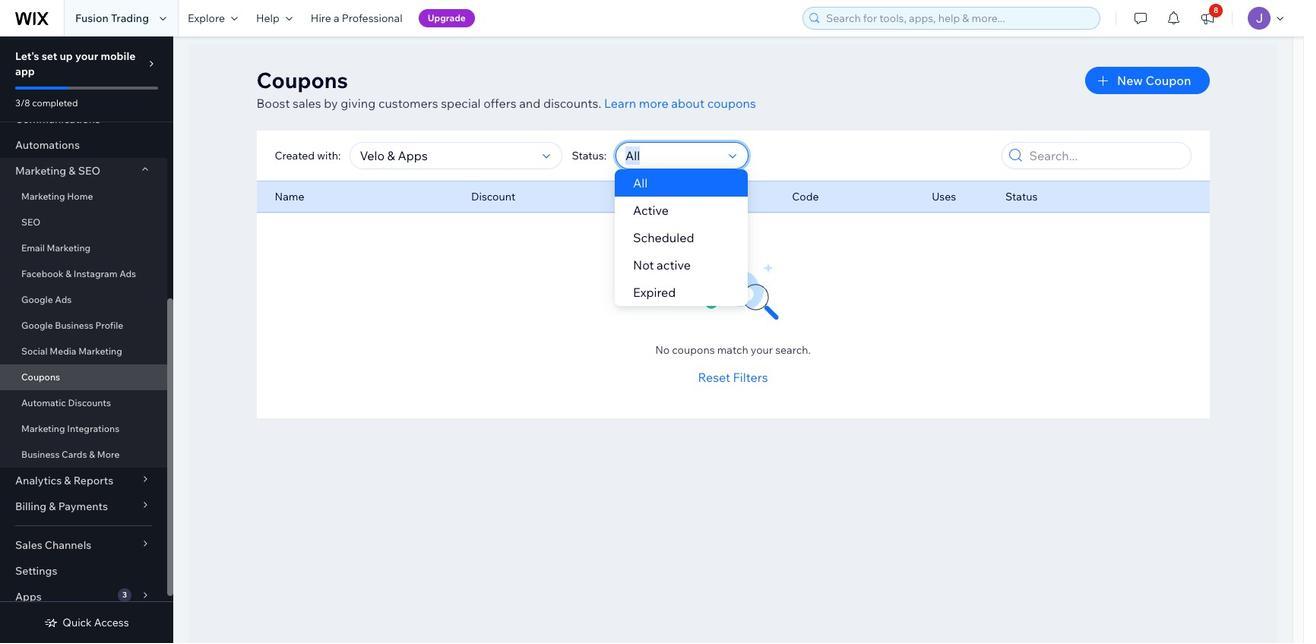 Task type: vqa. For each thing, say whether or not it's contained in the screenshot.
devices.
no



Task type: describe. For each thing, give the bounding box(es) containing it.
reset filters
[[698, 370, 768, 385]]

quick
[[63, 616, 92, 630]]

& for instagram
[[66, 268, 72, 280]]

with:
[[317, 149, 341, 163]]

google for google business profile
[[21, 320, 53, 331]]

app
[[15, 65, 35, 78]]

1 vertical spatial coupons
[[672, 344, 715, 357]]

not active
[[633, 258, 691, 273]]

seo inside seo link
[[21, 217, 40, 228]]

business inside 'link'
[[55, 320, 93, 331]]

learn
[[604, 96, 636, 111]]

help
[[256, 11, 280, 25]]

all
[[633, 176, 648, 191]]

google for google ads
[[21, 294, 53, 306]]

coupons for coupons boost sales by giving customers special offers and discounts. learn more about coupons
[[257, 67, 348, 93]]

active
[[633, 203, 669, 218]]

google business profile
[[21, 320, 123, 331]]

status
[[1006, 190, 1038, 204]]

hire a professional link
[[302, 0, 412, 36]]

mobile
[[101, 49, 136, 63]]

your for mobile
[[75, 49, 98, 63]]

social
[[21, 346, 48, 357]]

& for seo
[[69, 164, 76, 178]]

search.
[[775, 344, 811, 357]]

discount
[[471, 190, 515, 204]]

sales channels
[[15, 539, 91, 553]]

1 vertical spatial business
[[21, 449, 60, 461]]

email
[[21, 242, 45, 254]]

not
[[633, 258, 654, 273]]

upgrade
[[428, 12, 466, 24]]

facebook
[[21, 268, 64, 280]]

coupons link
[[0, 365, 167, 391]]

sidebar element
[[0, 0, 173, 644]]

customers
[[378, 96, 438, 111]]

3/8
[[15, 97, 30, 109]]

& for reports
[[64, 474, 71, 488]]

completed
[[32, 97, 78, 109]]

discounts
[[68, 397, 111, 409]]

8 button
[[1191, 0, 1224, 36]]

discounts.
[[543, 96, 601, 111]]

media
[[50, 346, 76, 357]]

automations
[[15, 138, 80, 152]]

about
[[671, 96, 705, 111]]

coupon
[[1146, 73, 1191, 88]]

trading
[[111, 11, 149, 25]]

offers
[[483, 96, 516, 111]]

facebook & instagram ads
[[21, 268, 136, 280]]

communications button
[[0, 106, 167, 132]]

explore
[[188, 11, 225, 25]]

facebook & instagram ads link
[[0, 261, 167, 287]]

reset filters link
[[698, 369, 768, 387]]

giving
[[341, 96, 376, 111]]

1 horizontal spatial ads
[[119, 268, 136, 280]]

professional
[[342, 11, 403, 25]]

home
[[67, 191, 93, 202]]

match
[[717, 344, 748, 357]]

help button
[[247, 0, 302, 36]]

coupons for coupons
[[21, 372, 60, 383]]

fusion
[[75, 11, 109, 25]]

apps
[[15, 591, 42, 604]]

email marketing link
[[0, 236, 167, 261]]

billing & payments button
[[0, 494, 167, 520]]

active
[[657, 258, 691, 273]]

billing
[[15, 500, 46, 514]]

access
[[94, 616, 129, 630]]

business cards & more link
[[0, 442, 167, 468]]

scheduled
[[633, 230, 694, 245]]

settings link
[[0, 559, 167, 584]]

social media marketing
[[21, 346, 122, 357]]

automatic discounts link
[[0, 391, 167, 416]]

uses
[[932, 190, 956, 204]]

special
[[441, 96, 481, 111]]

marketing home
[[21, 191, 93, 202]]

3
[[122, 591, 127, 600]]

up
[[60, 49, 73, 63]]

coupons inside coupons boost sales by giving customers special offers and discounts. learn more about coupons
[[707, 96, 756, 111]]

automatic
[[21, 397, 66, 409]]



Task type: locate. For each thing, give the bounding box(es) containing it.
marketing inside popup button
[[15, 164, 66, 178]]

boost
[[257, 96, 290, 111]]

8
[[1214, 5, 1219, 15]]

coupons right about
[[707, 96, 756, 111]]

marketing for integrations
[[21, 423, 65, 435]]

0 vertical spatial your
[[75, 49, 98, 63]]

1 vertical spatial coupons
[[21, 372, 60, 383]]

0 horizontal spatial seo
[[21, 217, 40, 228]]

seo
[[78, 164, 100, 178], [21, 217, 40, 228]]

google down facebook
[[21, 294, 53, 306]]

0 vertical spatial ads
[[119, 268, 136, 280]]

ads up google business profile at the left
[[55, 294, 72, 306]]

& left more
[[89, 449, 95, 461]]

marketing integrations link
[[0, 416, 167, 442]]

& inside "dropdown button"
[[64, 474, 71, 488]]

business up analytics
[[21, 449, 60, 461]]

type
[[652, 190, 676, 204]]

marketing & seo
[[15, 164, 100, 178]]

None field
[[355, 143, 538, 169], [621, 143, 724, 169], [355, 143, 538, 169], [621, 143, 724, 169]]

your inside let's set up your mobile app
[[75, 49, 98, 63]]

analytics & reports button
[[0, 468, 167, 494]]

upgrade button
[[419, 9, 475, 27]]

marketing down the profile
[[78, 346, 122, 357]]

Search for tools, apps, help & more... field
[[822, 8, 1095, 29]]

marketing home link
[[0, 184, 167, 210]]

marketing down automatic
[[21, 423, 65, 435]]

your right "match"
[[751, 344, 773, 357]]

marketing integrations
[[21, 423, 120, 435]]

set
[[42, 49, 57, 63]]

coupons inside coupons boost sales by giving customers special offers and discounts. learn more about coupons
[[257, 67, 348, 93]]

Search... field
[[1025, 143, 1186, 169]]

3/8 completed
[[15, 97, 78, 109]]

ads right instagram
[[119, 268, 136, 280]]

1 vertical spatial google
[[21, 320, 53, 331]]

learn more about coupons link
[[604, 96, 756, 111]]

business up social media marketing
[[55, 320, 93, 331]]

1 horizontal spatial coupons
[[257, 67, 348, 93]]

list box containing all
[[615, 169, 748, 306]]

automations link
[[0, 132, 167, 158]]

and
[[519, 96, 541, 111]]

& for payments
[[49, 500, 56, 514]]

marketing down marketing & seo on the top left
[[21, 191, 65, 202]]

code
[[792, 190, 819, 204]]

coupons up sales
[[257, 67, 348, 93]]

seo up marketing home link
[[78, 164, 100, 178]]

1 google from the top
[[21, 294, 53, 306]]

email marketing
[[21, 242, 91, 254]]

&
[[69, 164, 76, 178], [66, 268, 72, 280], [89, 449, 95, 461], [64, 474, 71, 488], [49, 500, 56, 514]]

created with:
[[275, 149, 341, 163]]

1 horizontal spatial seo
[[78, 164, 100, 178]]

google inside 'link'
[[21, 320, 53, 331]]

& right the 'billing'
[[49, 500, 56, 514]]

cards
[[62, 449, 87, 461]]

marketing down 'automations'
[[15, 164, 66, 178]]

business
[[55, 320, 93, 331], [21, 449, 60, 461]]

channels
[[45, 539, 91, 553]]

filters
[[733, 370, 768, 385]]

by
[[324, 96, 338, 111]]

0 horizontal spatial your
[[75, 49, 98, 63]]

& inside popup button
[[69, 164, 76, 178]]

1 vertical spatial your
[[751, 344, 773, 357]]

coupons up automatic
[[21, 372, 60, 383]]

sales
[[15, 539, 42, 553]]

hire a professional
[[311, 11, 403, 25]]

quick access button
[[44, 616, 129, 630]]

a
[[334, 11, 339, 25]]

coupons
[[257, 67, 348, 93], [21, 372, 60, 383]]

more
[[639, 96, 669, 111]]

your for search.
[[751, 344, 773, 357]]

expired
[[633, 285, 676, 300]]

fusion trading
[[75, 11, 149, 25]]

new coupon button
[[1085, 67, 1210, 94]]

& inside dropdown button
[[49, 500, 56, 514]]

all option
[[615, 169, 748, 197]]

sales channels button
[[0, 533, 167, 559]]

billing & payments
[[15, 500, 108, 514]]

let's set up your mobile app
[[15, 49, 136, 78]]

no
[[655, 344, 670, 357]]

analytics
[[15, 474, 62, 488]]

reset
[[698, 370, 730, 385]]

payments
[[58, 500, 108, 514]]

ads
[[119, 268, 136, 280], [55, 294, 72, 306]]

seo up email
[[21, 217, 40, 228]]

reports
[[73, 474, 113, 488]]

list box
[[615, 169, 748, 306]]

& up home
[[69, 164, 76, 178]]

social media marketing link
[[0, 339, 167, 365]]

coupons
[[707, 96, 756, 111], [672, 344, 715, 357]]

1 vertical spatial ads
[[55, 294, 72, 306]]

0 vertical spatial coupons
[[257, 67, 348, 93]]

& right facebook
[[66, 268, 72, 280]]

0 vertical spatial seo
[[78, 164, 100, 178]]

2 google from the top
[[21, 320, 53, 331]]

your right up
[[75, 49, 98, 63]]

status:
[[572, 149, 607, 163]]

hire
[[311, 11, 331, 25]]

& left the reports
[[64, 474, 71, 488]]

1 horizontal spatial your
[[751, 344, 773, 357]]

0 vertical spatial coupons
[[707, 96, 756, 111]]

settings
[[15, 565, 57, 578]]

more
[[97, 449, 120, 461]]

coupons right the no
[[672, 344, 715, 357]]

0 horizontal spatial coupons
[[21, 372, 60, 383]]

profile
[[95, 320, 123, 331]]

quick access
[[63, 616, 129, 630]]

marketing for home
[[21, 191, 65, 202]]

google up social
[[21, 320, 53, 331]]

analytics & reports
[[15, 474, 113, 488]]

marketing & seo button
[[0, 158, 167, 184]]

1 vertical spatial seo
[[21, 217, 40, 228]]

name
[[275, 190, 304, 204]]

google
[[21, 294, 53, 306], [21, 320, 53, 331]]

0 vertical spatial business
[[55, 320, 93, 331]]

communications
[[15, 112, 100, 126]]

marketing for &
[[15, 164, 66, 178]]

coupons inside sidebar element
[[21, 372, 60, 383]]

google ads
[[21, 294, 72, 306]]

seo inside 'marketing & seo' popup button
[[78, 164, 100, 178]]

0 vertical spatial google
[[21, 294, 53, 306]]

instagram
[[74, 268, 117, 280]]

coupons boost sales by giving customers special offers and discounts. learn more about coupons
[[257, 67, 756, 111]]

new coupon
[[1117, 73, 1191, 88]]

no coupons match your search.
[[655, 344, 811, 357]]

marketing up facebook & instagram ads
[[47, 242, 91, 254]]

automatic discounts
[[21, 397, 111, 409]]

new
[[1117, 73, 1143, 88]]

let's
[[15, 49, 39, 63]]

sales
[[293, 96, 321, 111]]

0 horizontal spatial ads
[[55, 294, 72, 306]]



